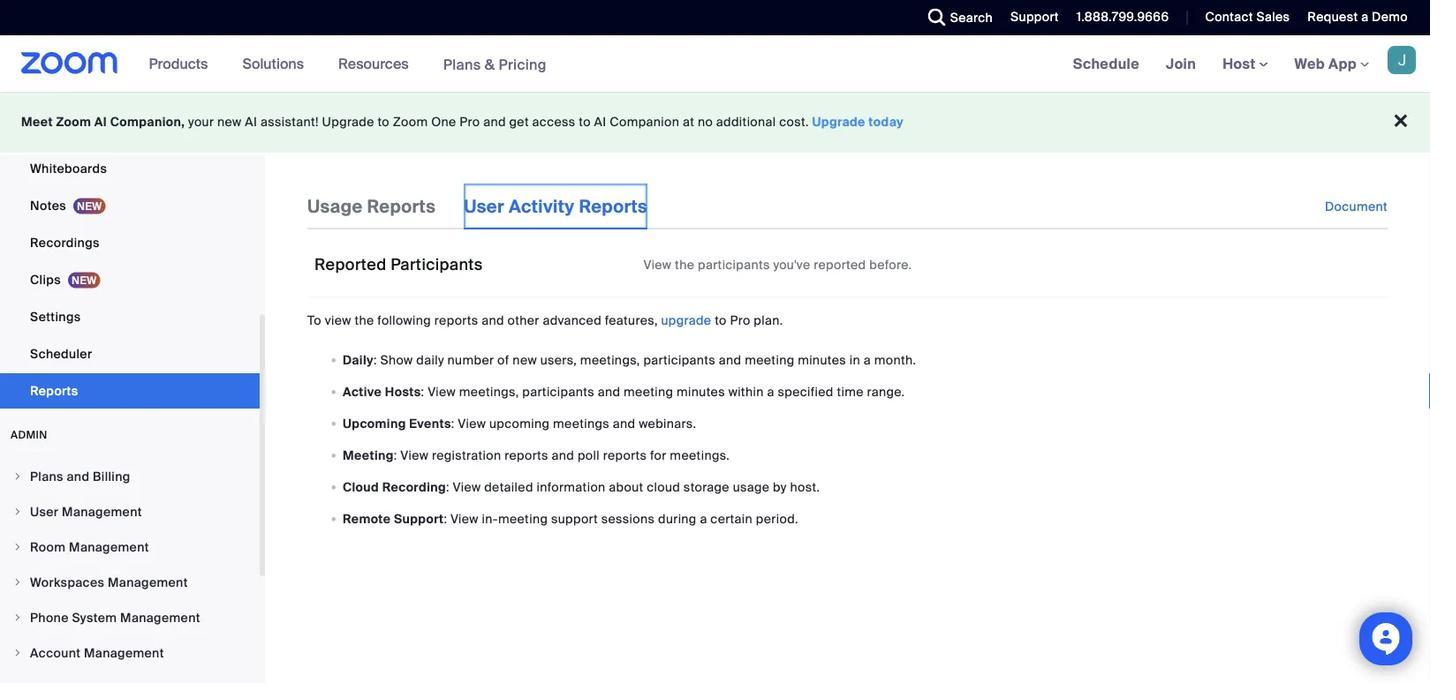 Task type: vqa. For each thing, say whether or not it's contained in the screenshot.


Task type: describe. For each thing, give the bounding box(es) containing it.
0 vertical spatial support
[[1011, 9, 1059, 25]]

and down daily : show daily number of new users, meetings, participants and meeting minutes in a month.
[[598, 384, 621, 400]]

plans & pricing
[[443, 55, 547, 74]]

meet zoom ai companion, footer
[[0, 92, 1431, 153]]

during
[[658, 511, 697, 527]]

and down active hosts : view meetings, participants and meeting minutes within a specified time range.
[[613, 416, 636, 432]]

detailed
[[484, 479, 534, 496]]

view for meetings,
[[428, 384, 456, 400]]

admin
[[11, 429, 48, 442]]

registration
[[432, 447, 501, 464]]

active hosts : view meetings, participants and meeting minutes within a specified time range.
[[343, 384, 905, 400]]

schedule
[[1073, 54, 1140, 73]]

user activity reports
[[464, 195, 648, 218]]

recordings
[[30, 235, 100, 251]]

notes link
[[0, 188, 260, 224]]

2 horizontal spatial reports
[[603, 447, 647, 464]]

phone
[[30, 610, 69, 626]]

&
[[485, 55, 495, 74]]

cloud recording : view detailed information about cloud storage usage by host.
[[343, 479, 820, 496]]

0 horizontal spatial to
[[378, 114, 390, 130]]

personal menu menu
[[0, 0, 260, 411]]

of
[[498, 352, 510, 368]]

your
[[188, 114, 214, 130]]

clips
[[30, 272, 61, 288]]

about
[[609, 479, 644, 496]]

meet zoom ai companion, your new ai assistant! upgrade to zoom one pro and get access to ai companion at no additional cost. upgrade today
[[21, 114, 904, 130]]

contact sales
[[1206, 9, 1290, 25]]

user for user management
[[30, 504, 59, 520]]

demo
[[1372, 9, 1408, 25]]

right image for workspaces management
[[12, 578, 23, 588]]

user for user activity reports
[[464, 195, 505, 218]]

: for events
[[451, 416, 455, 432]]

1 vertical spatial pro
[[730, 313, 751, 329]]

additional
[[716, 114, 776, 130]]

schedule link
[[1060, 35, 1153, 92]]

no
[[698, 114, 713, 130]]

view for upcoming
[[458, 416, 486, 432]]

scheduler
[[30, 346, 92, 362]]

cloud
[[343, 479, 379, 496]]

system
[[72, 610, 117, 626]]

join
[[1166, 54, 1197, 73]]

cloud
[[647, 479, 681, 496]]

phone system management menu item
[[0, 602, 260, 635]]

show
[[380, 352, 413, 368]]

new inside 'meet zoom ai companion,' footer
[[217, 114, 242, 130]]

sales
[[1257, 9, 1290, 25]]

plan.
[[754, 313, 783, 329]]

2 vertical spatial participants
[[522, 384, 595, 400]]

management for user management
[[62, 504, 142, 520]]

companion
[[610, 114, 680, 130]]

resources button
[[339, 35, 417, 92]]

room
[[30, 539, 66, 556]]

: left the show
[[374, 352, 377, 368]]

view
[[325, 313, 351, 329]]

meet
[[21, 114, 53, 130]]

workspaces
[[30, 575, 105, 591]]

a right within
[[767, 384, 775, 400]]

phone system management
[[30, 610, 200, 626]]

room management menu item
[[0, 531, 260, 565]]

webinars.
[[639, 416, 697, 432]]

period.
[[756, 511, 799, 527]]

features,
[[605, 313, 658, 329]]

time
[[837, 384, 864, 400]]

right image for room management
[[12, 543, 23, 553]]

usage reports
[[307, 195, 436, 218]]

hosts
[[385, 384, 421, 400]]

reported
[[315, 254, 387, 275]]

meetings.
[[670, 447, 730, 464]]

2 horizontal spatial reports
[[579, 195, 648, 218]]

to
[[307, 313, 322, 329]]

user management menu item
[[0, 496, 260, 529]]

reports for following
[[435, 313, 478, 329]]

to view the following reports and other advanced features, upgrade to pro plan.
[[307, 313, 783, 329]]

right image for account management
[[12, 649, 23, 659]]

account management menu item
[[0, 637, 260, 671]]

reports link
[[0, 374, 260, 409]]

upcoming events : view upcoming meetings and webinars.
[[343, 416, 697, 432]]

profile picture image
[[1388, 46, 1416, 74]]

contact
[[1206, 9, 1254, 25]]

plans and billing
[[30, 469, 130, 485]]

by
[[773, 479, 787, 496]]

3 ai from the left
[[594, 114, 607, 130]]

storage
[[684, 479, 730, 496]]

2 zoom from the left
[[393, 114, 428, 130]]

1 horizontal spatial to
[[579, 114, 591, 130]]

: for recording
[[446, 479, 450, 496]]

remote support : view in-meeting support sessions during a certain period.
[[343, 511, 799, 527]]

host
[[1223, 54, 1260, 73]]

user management
[[30, 504, 142, 520]]

1 vertical spatial new
[[513, 352, 537, 368]]

meetings navigation
[[1060, 35, 1431, 93]]

management for account management
[[84, 645, 164, 662]]

in
[[850, 352, 861, 368]]

workspaces management menu item
[[0, 566, 260, 600]]

you've
[[774, 257, 811, 273]]

within
[[729, 384, 764, 400]]

upgrade link
[[661, 313, 712, 329]]

room management
[[30, 539, 149, 556]]

get
[[509, 114, 529, 130]]

management inside phone system management 'menu item'
[[120, 610, 200, 626]]

active
[[343, 384, 382, 400]]

range.
[[867, 384, 905, 400]]

before.
[[870, 257, 912, 273]]

usage
[[733, 479, 770, 496]]

participants
[[391, 254, 483, 275]]

document
[[1325, 198, 1388, 215]]

: up 'recording'
[[394, 447, 397, 464]]

advanced
[[543, 313, 602, 329]]

2 upgrade from the left
[[813, 114, 866, 130]]

resources
[[339, 54, 409, 73]]

usage reports link
[[307, 184, 436, 230]]

activity
[[509, 195, 575, 218]]

0 horizontal spatial meeting
[[498, 511, 548, 527]]

daily
[[343, 352, 374, 368]]

meeting : view registration reports and poll reports for meetings.
[[343, 447, 730, 464]]



Task type: locate. For each thing, give the bounding box(es) containing it.
upcoming
[[489, 416, 550, 432]]

1 horizontal spatial zoom
[[393, 114, 428, 130]]

meetings, down of
[[459, 384, 519, 400]]

1 horizontal spatial upgrade
[[813, 114, 866, 130]]

1 vertical spatial the
[[355, 313, 374, 329]]

to right 'access'
[[579, 114, 591, 130]]

plans inside menu item
[[30, 469, 63, 485]]

1 horizontal spatial support
[[1011, 9, 1059, 25]]

1 horizontal spatial new
[[513, 352, 537, 368]]

view down registration
[[453, 479, 481, 496]]

products
[[149, 54, 208, 73]]

upgrade today link
[[813, 114, 904, 130]]

zoom right meet
[[56, 114, 91, 130]]

upgrade down product information 'navigation'
[[322, 114, 374, 130]]

view up registration
[[458, 416, 486, 432]]

usage
[[307, 195, 363, 218]]

certain
[[711, 511, 753, 527]]

poll
[[578, 447, 600, 464]]

recordings link
[[0, 225, 260, 261]]

users,
[[540, 352, 577, 368]]

the up upgrade
[[675, 257, 695, 273]]

2 horizontal spatial meeting
[[745, 352, 795, 368]]

management up workspaces management
[[69, 539, 149, 556]]

new right of
[[513, 352, 537, 368]]

user activity reports link
[[464, 184, 648, 230]]

1 horizontal spatial reports
[[367, 195, 436, 218]]

plans left &
[[443, 55, 481, 74]]

management inside workspaces management menu item
[[108, 575, 188, 591]]

plans and billing menu item
[[0, 460, 260, 494]]

right image left the 'account'
[[12, 649, 23, 659]]

daily : show daily number of new users, meetings, participants and meeting minutes in a month.
[[343, 352, 917, 368]]

view for detailed
[[453, 479, 481, 496]]

ai left companion,
[[94, 114, 107, 130]]

0 vertical spatial minutes
[[798, 352, 847, 368]]

reports up about
[[603, 447, 647, 464]]

4 right image from the top
[[12, 613, 23, 624]]

0 horizontal spatial minutes
[[677, 384, 725, 400]]

request
[[1308, 9, 1358, 25]]

0 vertical spatial user
[[464, 195, 505, 218]]

app
[[1329, 54, 1357, 73]]

right image for phone system management
[[12, 613, 23, 624]]

2 horizontal spatial to
[[715, 313, 727, 329]]

participants down "upgrade" link
[[644, 352, 716, 368]]

1 horizontal spatial meetings,
[[580, 352, 640, 368]]

management for workspaces management
[[108, 575, 188, 591]]

support down 'recording'
[[394, 511, 444, 527]]

reports
[[367, 195, 436, 218], [579, 195, 648, 218], [30, 383, 78, 399]]

reports right activity on the top left of page
[[579, 195, 648, 218]]

reports inside personal menu 'menu'
[[30, 383, 78, 399]]

0 vertical spatial new
[[217, 114, 242, 130]]

pro left plan.
[[730, 313, 751, 329]]

billing
[[93, 469, 130, 485]]

meeting down daily : show daily number of new users, meetings, participants and meeting minutes in a month.
[[624, 384, 674, 400]]

remote
[[343, 511, 391, 527]]

1 horizontal spatial the
[[675, 257, 695, 273]]

: for support
[[444, 511, 447, 527]]

1 vertical spatial participants
[[644, 352, 716, 368]]

view left in-
[[451, 511, 479, 527]]

workspaces management
[[30, 575, 188, 591]]

support
[[1011, 9, 1059, 25], [394, 511, 444, 527]]

management down workspaces management menu item
[[120, 610, 200, 626]]

0 horizontal spatial new
[[217, 114, 242, 130]]

management inside room management menu item
[[69, 539, 149, 556]]

request a demo
[[1308, 9, 1408, 25]]

user up the "room" at bottom left
[[30, 504, 59, 520]]

search
[[951, 9, 993, 26]]

a left demo
[[1362, 9, 1369, 25]]

cost.
[[780, 114, 809, 130]]

1 vertical spatial minutes
[[677, 384, 725, 400]]

zoom logo image
[[21, 52, 118, 74]]

2 right image from the top
[[12, 543, 23, 553]]

0 horizontal spatial ai
[[94, 114, 107, 130]]

0 horizontal spatial the
[[355, 313, 374, 329]]

reports
[[435, 313, 478, 329], [505, 447, 549, 464], [603, 447, 647, 464]]

2 ai from the left
[[245, 114, 257, 130]]

management for room management
[[69, 539, 149, 556]]

reports up the reported participants
[[367, 195, 436, 218]]

search button
[[915, 0, 998, 35]]

participants down users,
[[522, 384, 595, 400]]

information
[[537, 479, 606, 496]]

1 upgrade from the left
[[322, 114, 374, 130]]

ai left companion
[[594, 114, 607, 130]]

1 horizontal spatial meeting
[[624, 384, 674, 400]]

0 horizontal spatial plans
[[30, 469, 63, 485]]

upgrade
[[322, 114, 374, 130], [813, 114, 866, 130]]

1 right image from the top
[[12, 507, 23, 518]]

right image inside workspaces management menu item
[[12, 578, 23, 588]]

one
[[431, 114, 456, 130]]

0 vertical spatial plans
[[443, 55, 481, 74]]

admin menu menu
[[0, 460, 260, 684]]

other
[[508, 313, 540, 329]]

pro right one
[[460, 114, 480, 130]]

plans inside product information 'navigation'
[[443, 55, 481, 74]]

meetings, up active hosts : view meetings, participants and meeting minutes within a specified time range.
[[580, 352, 640, 368]]

notes
[[30, 197, 66, 214]]

1 vertical spatial user
[[30, 504, 59, 520]]

right image inside user management menu item
[[12, 507, 23, 518]]

today
[[869, 114, 904, 130]]

and left the get
[[484, 114, 506, 130]]

sessions
[[601, 511, 655, 527]]

events
[[409, 416, 451, 432]]

right image inside phone system management 'menu item'
[[12, 613, 23, 624]]

0 vertical spatial meeting
[[745, 352, 795, 368]]

right image left the "room" at bottom left
[[12, 543, 23, 553]]

right image down right icon
[[12, 507, 23, 518]]

management
[[62, 504, 142, 520], [69, 539, 149, 556], [108, 575, 188, 591], [120, 610, 200, 626], [84, 645, 164, 662]]

right image left phone at the bottom left of page
[[12, 613, 23, 624]]

1 ai from the left
[[94, 114, 107, 130]]

user left activity on the top left of page
[[464, 195, 505, 218]]

host button
[[1223, 54, 1268, 73]]

minutes left within
[[677, 384, 725, 400]]

to right "upgrade" link
[[715, 313, 727, 329]]

plans for plans and billing
[[30, 469, 63, 485]]

meeting down detailed
[[498, 511, 548, 527]]

view up 'recording'
[[401, 447, 429, 464]]

view down the daily
[[428, 384, 456, 400]]

new
[[217, 114, 242, 130], [513, 352, 537, 368]]

web app button
[[1295, 54, 1370, 73]]

products button
[[149, 35, 216, 92]]

pro inside 'meet zoom ai companion,' footer
[[460, 114, 480, 130]]

tabs of report home tab list
[[307, 184, 676, 230]]

and up within
[[719, 352, 742, 368]]

reported
[[814, 257, 866, 273]]

1 vertical spatial meeting
[[624, 384, 674, 400]]

reports for registration
[[505, 447, 549, 464]]

participants left the you've
[[698, 257, 770, 273]]

side navigation navigation
[[0, 0, 265, 684]]

0 horizontal spatial reports
[[30, 383, 78, 399]]

banner
[[0, 35, 1431, 93]]

right image
[[12, 472, 23, 482]]

join link
[[1153, 35, 1210, 92]]

1 horizontal spatial plans
[[443, 55, 481, 74]]

pricing
[[499, 55, 547, 74]]

product information navigation
[[136, 35, 560, 93]]

0 horizontal spatial reports
[[435, 313, 478, 329]]

: for hosts
[[421, 384, 425, 400]]

5 right image from the top
[[12, 649, 23, 659]]

daily
[[416, 352, 444, 368]]

plans & pricing link
[[443, 55, 547, 74], [443, 55, 547, 74]]

zoom left one
[[393, 114, 428, 130]]

solutions
[[242, 54, 304, 73]]

to down resources dropdown button
[[378, 114, 390, 130]]

support link
[[998, 0, 1064, 35], [1011, 9, 1059, 25]]

: up registration
[[451, 416, 455, 432]]

participants
[[698, 257, 770, 273], [644, 352, 716, 368], [522, 384, 595, 400]]

right image
[[12, 507, 23, 518], [12, 543, 23, 553], [12, 578, 23, 588], [12, 613, 23, 624], [12, 649, 23, 659]]

2 horizontal spatial ai
[[594, 114, 607, 130]]

management down billing on the left bottom of the page
[[62, 504, 142, 520]]

right image left workspaces
[[12, 578, 23, 588]]

upgrade
[[661, 313, 712, 329]]

right image inside room management menu item
[[12, 543, 23, 553]]

solutions button
[[242, 35, 312, 92]]

web
[[1295, 54, 1325, 73]]

view the participants you've reported before.
[[644, 257, 912, 273]]

ai left assistant!
[[245, 114, 257, 130]]

clips link
[[0, 262, 260, 298]]

0 horizontal spatial pro
[[460, 114, 480, 130]]

upcoming
[[343, 416, 406, 432]]

1 horizontal spatial minutes
[[798, 352, 847, 368]]

reports up the "number"
[[435, 313, 478, 329]]

month.
[[875, 352, 917, 368]]

management inside account management "menu item"
[[84, 645, 164, 662]]

user inside user management menu item
[[30, 504, 59, 520]]

1 horizontal spatial ai
[[245, 114, 257, 130]]

management down room management menu item
[[108, 575, 188, 591]]

and inside 'meet zoom ai companion,' footer
[[484, 114, 506, 130]]

2 vertical spatial meeting
[[498, 511, 548, 527]]

settings
[[30, 309, 81, 325]]

view for in-
[[451, 511, 479, 527]]

0 horizontal spatial zoom
[[56, 114, 91, 130]]

and left poll
[[552, 447, 574, 464]]

document link
[[1325, 184, 1388, 230]]

request a demo link
[[1295, 0, 1431, 35], [1308, 9, 1408, 25]]

view up features,
[[644, 257, 672, 273]]

1 horizontal spatial pro
[[730, 313, 751, 329]]

in-
[[482, 511, 498, 527]]

1.888.799.9666 button up schedule
[[1064, 0, 1174, 35]]

0 vertical spatial the
[[675, 257, 695, 273]]

access
[[532, 114, 576, 130]]

companion,
[[110, 114, 185, 130]]

1 zoom from the left
[[56, 114, 91, 130]]

minutes
[[798, 352, 847, 368], [677, 384, 725, 400]]

to
[[378, 114, 390, 130], [579, 114, 591, 130], [715, 313, 727, 329]]

1.888.799.9666 button up schedule link
[[1077, 9, 1169, 25]]

whiteboards
[[30, 160, 107, 177]]

settings link
[[0, 300, 260, 335]]

and left billing on the left bottom of the page
[[67, 469, 90, 485]]

1 vertical spatial plans
[[30, 469, 63, 485]]

recording
[[382, 479, 446, 496]]

1 vertical spatial support
[[394, 511, 444, 527]]

0 horizontal spatial meetings,
[[459, 384, 519, 400]]

plans for plans & pricing
[[443, 55, 481, 74]]

support right search in the top right of the page
[[1011, 9, 1059, 25]]

minutes left 'in'
[[798, 352, 847, 368]]

: down registration
[[446, 479, 450, 496]]

0 vertical spatial pro
[[460, 114, 480, 130]]

whiteboards link
[[0, 151, 260, 186]]

0 vertical spatial meetings,
[[580, 352, 640, 368]]

plans
[[443, 55, 481, 74], [30, 469, 63, 485]]

0 horizontal spatial upgrade
[[322, 114, 374, 130]]

the right 'view'
[[355, 313, 374, 329]]

zoom
[[56, 114, 91, 130], [393, 114, 428, 130]]

plans right right icon
[[30, 469, 63, 485]]

0 horizontal spatial user
[[30, 504, 59, 520]]

upgrade right cost. on the top of page
[[813, 114, 866, 130]]

contact sales link
[[1192, 0, 1295, 35], [1206, 9, 1290, 25]]

: left in-
[[444, 511, 447, 527]]

: up events
[[421, 384, 425, 400]]

1 vertical spatial meetings,
[[459, 384, 519, 400]]

meeting
[[343, 447, 394, 464]]

3 right image from the top
[[12, 578, 23, 588]]

following
[[378, 313, 431, 329]]

user inside user activity reports link
[[464, 195, 505, 218]]

new right your
[[217, 114, 242, 130]]

and inside plans and billing menu item
[[67, 469, 90, 485]]

1 horizontal spatial reports
[[505, 447, 549, 464]]

a right 'in'
[[864, 352, 871, 368]]

for
[[650, 447, 667, 464]]

management down phone system management 'menu item'
[[84, 645, 164, 662]]

reports down scheduler
[[30, 383, 78, 399]]

reports down upcoming events : view upcoming meetings and webinars.
[[505, 447, 549, 464]]

right image inside account management "menu item"
[[12, 649, 23, 659]]

meetings,
[[580, 352, 640, 368], [459, 384, 519, 400]]

scheduler link
[[0, 337, 260, 372]]

meeting down plan.
[[745, 352, 795, 368]]

a right during
[[700, 511, 707, 527]]

and left other
[[482, 313, 504, 329]]

1 horizontal spatial user
[[464, 195, 505, 218]]

management inside user management menu item
[[62, 504, 142, 520]]

right image for user management
[[12, 507, 23, 518]]

0 vertical spatial participants
[[698, 257, 770, 273]]

web app
[[1295, 54, 1357, 73]]

0 horizontal spatial support
[[394, 511, 444, 527]]

banner containing products
[[0, 35, 1431, 93]]



